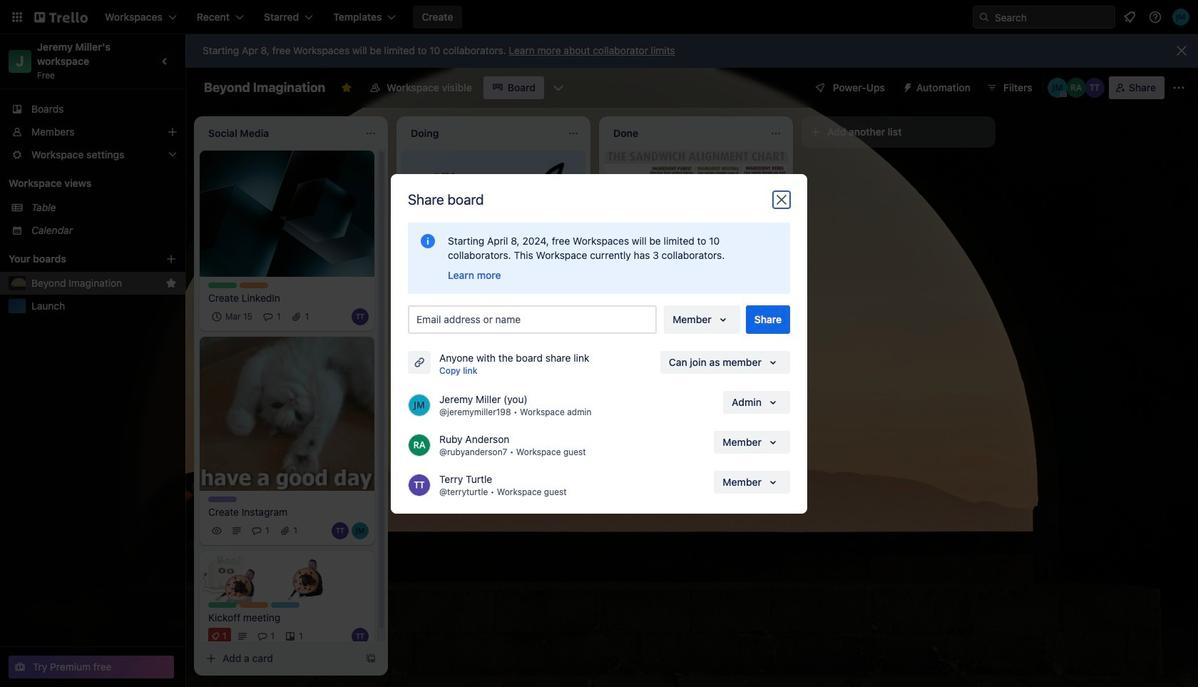 Task type: describe. For each thing, give the bounding box(es) containing it.
Board name text field
[[197, 76, 333, 99]]

ruby anderson (rubyanderson7) image
[[408, 433, 431, 456]]

0 vertical spatial ruby anderson (rubyanderson7) image
[[1067, 78, 1087, 98]]

jeremy miller (jeremymiller198) image for the topmost terry turtle (terryturtle) icon
[[542, 334, 559, 351]]

0 horizontal spatial terry turtle (terryturtle) image
[[332, 522, 349, 540]]

1 vertical spatial jeremy miller (jeremymiller198) image
[[1048, 78, 1068, 98]]

1 horizontal spatial create from template… image
[[771, 386, 782, 398]]

0 horizontal spatial create from template… image
[[365, 653, 377, 664]]

color: bold red, title: "thoughts" element
[[411, 368, 440, 374]]

close image
[[774, 191, 791, 208]]

color: sky, title: "sparkling" element
[[271, 602, 300, 608]]

customize views image
[[551, 81, 566, 95]]

search image
[[979, 11, 990, 23]]

1 vertical spatial ruby anderson (rubyanderson7) image
[[562, 334, 579, 351]]

add board image
[[166, 253, 177, 265]]

show menu image
[[1172, 81, 1187, 95]]

primary element
[[0, 0, 1199, 34]]

jeremy miller (jeremymiller198) image for leftmost terry turtle (terryturtle) icon
[[352, 522, 369, 540]]

0 notifications image
[[1122, 9, 1139, 26]]



Task type: locate. For each thing, give the bounding box(es) containing it.
starred icon image
[[166, 278, 177, 289]]

1 vertical spatial create from template… image
[[365, 653, 377, 664]]

ruby anderson (rubyanderson7) image
[[1067, 78, 1087, 98], [562, 334, 579, 351]]

open information menu image
[[1149, 10, 1163, 24]]

1 horizontal spatial jeremy miller (jeremymiller198) image
[[542, 334, 559, 351]]

Email address or name text field
[[417, 309, 654, 329]]

0 vertical spatial jeremy miller (jeremymiller198) image
[[1173, 9, 1190, 26]]

None checkbox
[[208, 308, 257, 325]]

jeremy miller (jeremymiller198) image
[[1173, 9, 1190, 26], [1048, 78, 1068, 98], [408, 394, 431, 416]]

1 vertical spatial color: green, title: none image
[[208, 602, 237, 608]]

1 color: green, title: none image from the top
[[208, 282, 237, 288]]

star or unstar board image
[[341, 82, 353, 93]]

create from template… image
[[771, 386, 782, 398], [365, 653, 377, 664]]

color: orange, title: none image
[[240, 602, 268, 608]]

0 vertical spatial terry turtle (terryturtle) image
[[522, 334, 539, 351]]

jeremy miller (jeremymiller198) image down search field
[[1048, 78, 1068, 98]]

jeremy miller (jeremymiller198) image down "color: bold red, title: "thoughts"" element
[[408, 394, 431, 416]]

sm image
[[897, 76, 917, 96]]

0 horizontal spatial jeremy miller (jeremymiller198) image
[[352, 522, 369, 540]]

jeremy miller (jeremymiller198) image
[[542, 334, 559, 351], [352, 522, 369, 540]]

color: green, title: none image left color: orange, title: none image
[[208, 282, 237, 288]]

1 horizontal spatial jeremy miller (jeremymiller198) image
[[1048, 78, 1068, 98]]

1 horizontal spatial ruby anderson (rubyanderson7) image
[[1067, 78, 1087, 98]]

color: green, title: none image for color: orange, title: none image
[[208, 282, 237, 288]]

0 horizontal spatial ruby anderson (rubyanderson7) image
[[562, 334, 579, 351]]

back to home image
[[34, 6, 88, 29]]

2 horizontal spatial jeremy miller (jeremymiller198) image
[[1173, 9, 1190, 26]]

2 color: green, title: none image from the top
[[208, 602, 237, 608]]

0 vertical spatial jeremy miller (jeremymiller198) image
[[542, 334, 559, 351]]

color: green, title: none image left color: orange, title: none icon
[[208, 602, 237, 608]]

2 vertical spatial jeremy miller (jeremymiller198) image
[[408, 394, 431, 416]]

None checkbox
[[456, 294, 531, 311]]

0 vertical spatial create from template… image
[[771, 386, 782, 398]]

color: orange, title: none image
[[240, 282, 268, 288]]

terry turtle (terryturtle) image
[[522, 334, 539, 351], [332, 522, 349, 540]]

terry turtle (terryturtle) image
[[1085, 78, 1105, 98], [352, 308, 369, 325], [408, 473, 431, 496], [352, 628, 369, 645]]

0 horizontal spatial jeremy miller (jeremymiller198) image
[[408, 394, 431, 416]]

1 horizontal spatial terry turtle (terryturtle) image
[[522, 334, 539, 351]]

color: purple, title: none image
[[208, 497, 237, 502]]

color: green, title: none image
[[208, 282, 237, 288], [208, 602, 237, 608]]

color: green, title: none image for color: orange, title: none icon
[[208, 602, 237, 608]]

1 vertical spatial terry turtle (terryturtle) image
[[332, 522, 349, 540]]

jeremy miller (jeremymiller198) image right open information menu icon
[[1173, 9, 1190, 26]]

0 vertical spatial color: green, title: none image
[[208, 282, 237, 288]]

your boards with 2 items element
[[9, 250, 144, 268]]

1 vertical spatial jeremy miller (jeremymiller198) image
[[352, 522, 369, 540]]

Search field
[[990, 6, 1115, 28]]



Task type: vqa. For each thing, say whether or not it's contained in the screenshot.
Color: purple, title: none icon in the bottom of the page
yes



